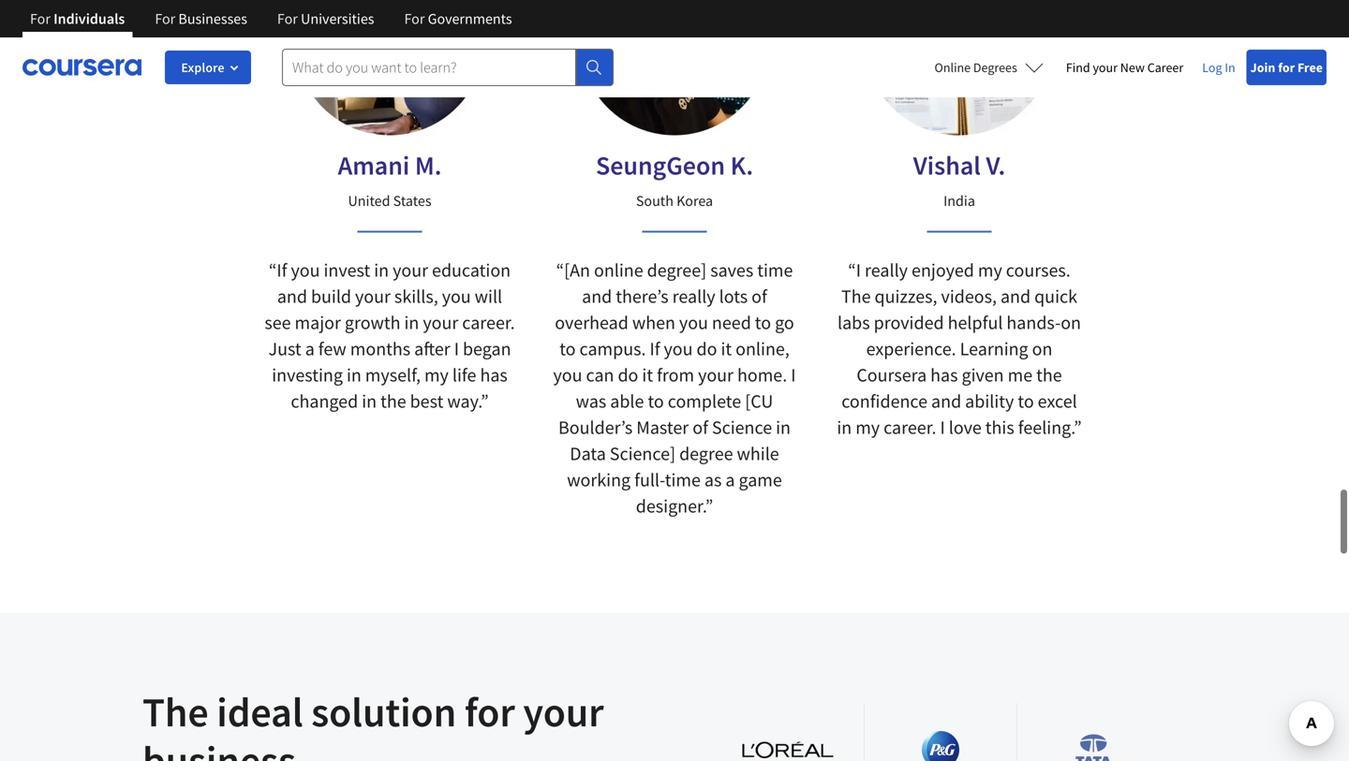 Task type: vqa. For each thing, say whether or not it's contained in the screenshot.
My
yes



Task type: describe. For each thing, give the bounding box(es) containing it.
i inside saves time and there's really lots of overhead when you need to go to campus. if you do it online, you can do it from your home. i was able to complete
[[791, 363, 796, 387]]

2 horizontal spatial my
[[978, 258, 1002, 282]]

ideal
[[217, 686, 303, 738]]

universities
[[301, 9, 374, 28]]

explore
[[181, 59, 225, 76]]

korea
[[677, 192, 713, 210]]

the inside ""i really enjoyed my courses. the quizzes, videos, and quick labs provided helpful hands-on experience. learning on coursera has given me the confidence and ability to excel in my career. i love this feeling.""
[[841, 285, 871, 308]]

game
[[739, 468, 782, 492]]

log
[[1202, 59, 1222, 76]]

life
[[452, 363, 476, 387]]

me
[[1008, 363, 1033, 387]]

banner navigation
[[15, 0, 527, 37]]

you left need at the top right of the page
[[679, 311, 708, 334]]

of inside cu boulder's master of science in data science
[[693, 416, 708, 439]]

"i
[[848, 258, 861, 282]]

degrees
[[973, 59, 1017, 76]]

join
[[1250, 59, 1276, 76]]

1 vertical spatial on
[[1032, 337, 1053, 361]]

to inside ""i really enjoyed my courses. the quizzes, videos, and quick labs provided helpful hands-on experience. learning on coursera has given me the confidence and ability to excel in my career. i love this feeling.""
[[1018, 390, 1034, 413]]

the ideal solution for your business
[[142, 686, 604, 762]]

months
[[350, 337, 411, 361]]

an
[[570, 258, 590, 282]]

0 vertical spatial ]
[[701, 258, 707, 282]]

myself,
[[365, 363, 421, 387]]

just
[[268, 337, 301, 361]]

coursera
[[857, 363, 927, 387]]

while
[[737, 442, 779, 466]]

career
[[1147, 59, 1184, 76]]

0 vertical spatial degree
[[647, 258, 701, 282]]

skills,
[[394, 285, 438, 308]]

boulder's
[[558, 416, 633, 439]]

for individuals
[[30, 9, 125, 28]]

to up master at the bottom of page
[[648, 390, 664, 413]]

log in
[[1202, 59, 1235, 76]]

in down skills,
[[404, 311, 419, 334]]

seunggeon
[[596, 149, 725, 182]]

online degrees button
[[920, 47, 1059, 88]]

best
[[410, 390, 443, 413]]

and inside saves time and there's really lots of overhead when you need to go to campus. if you do it online, you can do it from your home. i was able to complete
[[582, 285, 612, 308]]

this
[[985, 416, 1014, 439]]

coursera image
[[22, 52, 141, 82]]

able
[[610, 390, 644, 413]]

has inside ""i really enjoyed my courses. the quizzes, videos, and quick labs provided helpful hands-on experience. learning on coursera has given me the confidence and ability to excel in my career. i love this feeling.""
[[930, 363, 958, 387]]

1 horizontal spatial my
[[856, 416, 880, 439]]

"if you invest in your education and build your skills, you will see major growth in your career. just a few months after i began investing in myself, my life has changed in the best way."
[[265, 258, 515, 413]]

feeling."
[[1018, 416, 1082, 439]]

investing
[[272, 363, 343, 387]]

l'oreal logo image
[[742, 742, 833, 759]]

business
[[142, 735, 296, 762]]

you left can
[[553, 363, 582, 387]]

online
[[935, 59, 971, 76]]

for for individuals
[[30, 9, 51, 28]]

procter & gamble logo image
[[922, 732, 959, 762]]

enjoyed
[[912, 258, 974, 282]]

education
[[432, 258, 511, 282]]

saves time and there's really lots of overhead when you need to go to campus. if you do it online, you can do it from your home. i was able to complete
[[553, 258, 796, 413]]

find
[[1066, 59, 1090, 76]]

you right the "if
[[291, 258, 320, 282]]

find your new career
[[1066, 59, 1184, 76]]

learning
[[960, 337, 1028, 361]]

as
[[704, 468, 722, 492]]

when
[[632, 311, 675, 334]]

go
[[775, 311, 794, 334]]

k.
[[730, 149, 753, 182]]

a inside "if you invest in your education and build your skills, you will see major growth in your career. just a few months after i began investing in myself, my life has changed in the best way."
[[305, 337, 315, 361]]

lots
[[719, 285, 748, 308]]

quizzes,
[[875, 285, 937, 308]]

free
[[1298, 59, 1323, 76]]

new
[[1120, 59, 1145, 76]]

"
[[556, 258, 564, 282]]

0 horizontal spatial it
[[642, 363, 653, 387]]

way."
[[447, 390, 489, 413]]

your inside saves time and there's really lots of overhead when you need to go to campus. if you do it online, you can do it from your home. i was able to complete
[[698, 363, 734, 387]]

in inside cu boulder's master of science in data science
[[776, 416, 791, 439]]

south korea
[[636, 192, 713, 210]]

in right invest at top
[[374, 258, 389, 282]]

in down myself, in the left of the page
[[362, 390, 377, 413]]

tata communications logo image
[[1074, 733, 1112, 762]]

love
[[949, 416, 982, 439]]

you right if
[[664, 337, 693, 361]]

0 vertical spatial it
[[721, 337, 732, 361]]

amani m.
[[338, 149, 442, 182]]

degree while working full-time as a game designer."
[[567, 442, 782, 518]]

invest
[[324, 258, 370, 282]]

excel
[[1038, 390, 1077, 413]]

for businesses
[[155, 9, 247, 28]]

there's
[[616, 285, 669, 308]]

and up hands-
[[1001, 285, 1031, 308]]

india
[[944, 192, 975, 210]]

career. inside ""i really enjoyed my courses. the quizzes, videos, and quick labs provided helpful hands-on experience. learning on coursera has given me the confidence and ability to excel in my career. i love this feeling.""
[[884, 416, 936, 439]]

amani
[[338, 149, 410, 182]]

south
[[636, 192, 674, 210]]

can
[[586, 363, 614, 387]]

for for businesses
[[155, 9, 175, 28]]

growth
[[345, 311, 401, 334]]

" [ an online degree ]
[[556, 258, 707, 282]]

data
[[570, 442, 606, 466]]

What do you want to learn? text field
[[282, 49, 576, 86]]

find your new career link
[[1059, 51, 1191, 84]]



Task type: locate. For each thing, give the bounding box(es) containing it.
cu
[[751, 390, 773, 413]]

career. down confidence
[[884, 416, 936, 439]]

career. inside "if you invest in your education and build your skills, you will see major growth in your career. just a few months after i began investing in myself, my life has changed in the best way."
[[462, 311, 515, 334]]

0 vertical spatial do
[[697, 337, 717, 361]]

1 has from the left
[[480, 363, 508, 387]]

"i really enjoyed my courses. the quizzes, videos, and quick labs provided helpful hands-on experience. learning on coursera has given me the confidence and ability to excel in my career. i love this feeling."
[[837, 258, 1082, 439]]

0 vertical spatial career.
[[462, 311, 515, 334]]

businesses
[[178, 9, 247, 28]]

degree
[[647, 258, 701, 282], [679, 442, 733, 466]]

1 vertical spatial really
[[672, 285, 715, 308]]

see
[[265, 311, 291, 334]]

] left saves
[[701, 258, 707, 282]]

seunggeon k.
[[596, 149, 753, 182]]

i inside ""i really enjoyed my courses. the quizzes, videos, and quick labs provided helpful hands-on experience. learning on coursera has given me the confidence and ability to excel in my career. i love this feeling.""
[[940, 416, 945, 439]]

it down need at the top right of the page
[[721, 337, 732, 361]]

0 horizontal spatial has
[[480, 363, 508, 387]]

science up full-
[[610, 442, 670, 466]]

in
[[1225, 59, 1235, 76]]

1 horizontal spatial for
[[1278, 59, 1295, 76]]

if
[[650, 337, 660, 361]]

i right home.
[[791, 363, 796, 387]]

1 vertical spatial my
[[424, 363, 449, 387]]

i left love
[[940, 416, 945, 439]]

and up overhead
[[582, 285, 612, 308]]

really
[[865, 258, 908, 282], [672, 285, 715, 308]]

complete
[[668, 390, 741, 413]]

really left lots
[[672, 285, 715, 308]]

and inside "if you invest in your education and build your skills, you will see major growth in your career. just a few months after i began investing in myself, my life has changed in the best way."
[[277, 285, 307, 308]]

courses.
[[1006, 258, 1071, 282]]

designer."
[[636, 495, 713, 518]]

]
[[701, 258, 707, 282], [670, 442, 676, 466]]

from
[[657, 363, 694, 387]]

1 vertical spatial ]
[[670, 442, 676, 466]]

after
[[414, 337, 450, 361]]

1 vertical spatial it
[[642, 363, 653, 387]]

i inside "if you invest in your education and build your skills, you will see major growth in your career. just a few months after i began investing in myself, my life has changed in the best way."
[[454, 337, 459, 361]]

the inside 'the ideal solution for your business'
[[142, 686, 209, 738]]

hands-
[[1007, 311, 1061, 334]]

0 vertical spatial science
[[712, 416, 772, 439]]

time inside 'degree while working full-time as a game designer."'
[[665, 468, 701, 492]]

for for universities
[[277, 9, 298, 28]]

for left individuals
[[30, 9, 51, 28]]

you
[[291, 258, 320, 282], [442, 285, 471, 308], [679, 311, 708, 334], [664, 337, 693, 361], [553, 363, 582, 387]]

my down confidence
[[856, 416, 880, 439]]

2 for from the left
[[155, 9, 175, 28]]

time up "designer.""
[[665, 468, 701, 492]]

2 vertical spatial my
[[856, 416, 880, 439]]

for for governments
[[404, 9, 425, 28]]

online degrees
[[935, 59, 1017, 76]]

i right after
[[454, 337, 459, 361]]

do down need at the top right of the page
[[697, 337, 717, 361]]

1 horizontal spatial career.
[[884, 416, 936, 439]]

online,
[[736, 337, 790, 361]]

v.
[[986, 149, 1005, 182]]

in up while
[[776, 416, 791, 439]]

[ down home.
[[745, 390, 751, 413]]

time inside saves time and there's really lots of overhead when you need to go to campus. if you do it online, you can do it from your home. i was able to complete
[[757, 258, 793, 282]]

the inside ""i really enjoyed my courses. the quizzes, videos, and quick labs provided helpful hands-on experience. learning on coursera has given me the confidence and ability to excel in my career. i love this feeling.""
[[1036, 363, 1062, 387]]

you down education
[[442, 285, 471, 308]]

0 horizontal spatial [
[[564, 258, 570, 282]]

of down complete at bottom
[[693, 416, 708, 439]]

vishal v.
[[913, 149, 1005, 182]]

4 for from the left
[[404, 9, 425, 28]]

"if
[[269, 258, 287, 282]]

really inside ""i really enjoyed my courses. the quizzes, videos, and quick labs provided helpful hands-on experience. learning on coursera has given me the confidence and ability to excel in my career. i love this feeling.""
[[865, 258, 908, 282]]

for universities
[[277, 9, 374, 28]]

a inside 'degree while working full-time as a game designer."'
[[726, 468, 735, 492]]

began
[[463, 337, 511, 361]]

0 horizontal spatial for
[[465, 686, 515, 738]]

degree up 'as' on the right bottom of page
[[679, 442, 733, 466]]

join for free link
[[1247, 50, 1327, 85]]

0 vertical spatial on
[[1061, 311, 1081, 334]]

ability
[[965, 390, 1014, 413]]

of right lots
[[752, 285, 767, 308]]

time right saves
[[757, 258, 793, 282]]

quick
[[1034, 285, 1077, 308]]

has inside "if you invest in your education and build your skills, you will see major growth in your career. just a few months after i began investing in myself, my life has changed in the best way."
[[480, 363, 508, 387]]

1 vertical spatial do
[[618, 363, 638, 387]]

2 has from the left
[[930, 363, 958, 387]]

for inside 'the ideal solution for your business'
[[465, 686, 515, 738]]

1 horizontal spatial the
[[841, 285, 871, 308]]

for
[[30, 9, 51, 28], [155, 9, 175, 28], [277, 9, 298, 28], [404, 9, 425, 28]]

log in link
[[1191, 56, 1247, 79]]

has down began at the top left of the page
[[480, 363, 508, 387]]

1 vertical spatial a
[[726, 468, 735, 492]]

0 vertical spatial [
[[564, 258, 570, 282]]

0 horizontal spatial ]
[[670, 442, 676, 466]]

1 vertical spatial degree
[[679, 442, 733, 466]]

1 horizontal spatial i
[[791, 363, 796, 387]]

on down 'quick'
[[1061, 311, 1081, 334]]

major
[[295, 311, 341, 334]]

overhead
[[555, 311, 629, 334]]

1 vertical spatial the
[[142, 686, 209, 738]]

my
[[978, 258, 1002, 282], [424, 363, 449, 387], [856, 416, 880, 439]]

changed
[[291, 390, 358, 413]]

for left businesses
[[155, 9, 175, 28]]

1 vertical spatial for
[[465, 686, 515, 738]]

saves
[[710, 258, 753, 282]]

1 vertical spatial time
[[665, 468, 701, 492]]

0 horizontal spatial do
[[618, 363, 638, 387]]

it down if
[[642, 363, 653, 387]]

on down hands-
[[1032, 337, 1053, 361]]

really inside saves time and there's really lots of overhead when you need to go to campus. if you do it online, you can do it from your home. i was able to complete
[[672, 285, 715, 308]]

3 for from the left
[[277, 9, 298, 28]]

full-
[[634, 468, 665, 492]]

1 horizontal spatial a
[[726, 468, 735, 492]]

provided
[[874, 311, 944, 334]]

0 horizontal spatial of
[[693, 416, 708, 439]]

0 vertical spatial really
[[865, 258, 908, 282]]

the
[[841, 285, 871, 308], [142, 686, 209, 738]]

united
[[348, 192, 390, 210]]

states
[[393, 192, 431, 210]]

the down myself, in the left of the page
[[380, 390, 406, 413]]

1 horizontal spatial ]
[[701, 258, 707, 282]]

and up love
[[931, 390, 961, 413]]

home.
[[737, 363, 787, 387]]

campus.
[[579, 337, 646, 361]]

1 vertical spatial the
[[380, 390, 406, 413]]

a right 'as' on the right bottom of page
[[726, 468, 735, 492]]

to down me
[[1018, 390, 1034, 413]]

your inside 'the ideal solution for your business'
[[523, 686, 604, 738]]

1 vertical spatial career.
[[884, 416, 936, 439]]

given
[[962, 363, 1004, 387]]

1 horizontal spatial [
[[745, 390, 751, 413]]

0 horizontal spatial career.
[[462, 311, 515, 334]]

the down "i
[[841, 285, 871, 308]]

to
[[755, 311, 771, 334], [560, 337, 576, 361], [648, 390, 664, 413], [1018, 390, 1034, 413]]

for left the universities
[[277, 9, 298, 28]]

0 horizontal spatial my
[[424, 363, 449, 387]]

[
[[564, 258, 570, 282], [745, 390, 751, 413]]

was
[[576, 390, 606, 413]]

the up excel
[[1036, 363, 1062, 387]]

of inside saves time and there's really lots of overhead when you need to go to campus. if you do it online, you can do it from your home. i was able to complete
[[752, 285, 767, 308]]

governments
[[428, 9, 512, 28]]

a
[[305, 337, 315, 361], [726, 468, 735, 492]]

0 horizontal spatial the
[[380, 390, 406, 413]]

my inside "if you invest in your education and build your skills, you will see major growth in your career. just a few months after i began investing in myself, my life has changed in the best way."
[[424, 363, 449, 387]]

confidence
[[842, 390, 928, 413]]

of
[[752, 285, 767, 308], [693, 416, 708, 439]]

0 vertical spatial a
[[305, 337, 315, 361]]

will
[[475, 285, 502, 308]]

1 horizontal spatial has
[[930, 363, 958, 387]]

0 horizontal spatial on
[[1032, 337, 1053, 361]]

0 horizontal spatial a
[[305, 337, 315, 361]]

degree up 'there's' on the left
[[647, 258, 701, 282]]

1 horizontal spatial of
[[752, 285, 767, 308]]

1 horizontal spatial on
[[1061, 311, 1081, 334]]

the inside "if you invest in your education and build your skills, you will see major growth in your career. just a few months after i began investing in myself, my life has changed in the best way."
[[380, 390, 406, 413]]

in inside ""i really enjoyed my courses. the quizzes, videos, and quick labs provided helpful hands-on experience. learning on coursera has given me the confidence and ability to excel in my career. i love this feeling.""
[[837, 416, 852, 439]]

build
[[311, 285, 351, 308]]

the left ideal
[[142, 686, 209, 738]]

1 horizontal spatial science
[[712, 416, 772, 439]]

0 vertical spatial i
[[454, 337, 459, 361]]

cu boulder's master of science in data science
[[558, 390, 791, 466]]

0 vertical spatial the
[[1036, 363, 1062, 387]]

labs
[[838, 311, 870, 334]]

0 vertical spatial of
[[752, 285, 767, 308]]

explore button
[[165, 51, 251, 84]]

1 horizontal spatial it
[[721, 337, 732, 361]]

[ left online
[[564, 258, 570, 282]]

1 vertical spatial of
[[693, 416, 708, 439]]

1 vertical spatial i
[[791, 363, 796, 387]]

] down master at the bottom of page
[[670, 442, 676, 466]]

None search field
[[282, 49, 614, 86]]

0 horizontal spatial time
[[665, 468, 701, 492]]

1 for from the left
[[30, 9, 51, 28]]

1 horizontal spatial really
[[865, 258, 908, 282]]

1 horizontal spatial time
[[757, 258, 793, 282]]

individuals
[[53, 9, 125, 28]]

1 horizontal spatial do
[[697, 337, 717, 361]]

my down after
[[424, 363, 449, 387]]

has left the given at the right of the page
[[930, 363, 958, 387]]

on
[[1061, 311, 1081, 334], [1032, 337, 1053, 361]]

the
[[1036, 363, 1062, 387], [380, 390, 406, 413]]

working
[[567, 468, 631, 492]]

really right "i
[[865, 258, 908, 282]]

to down overhead
[[560, 337, 576, 361]]

helpful
[[948, 311, 1003, 334]]

0 horizontal spatial the
[[142, 686, 209, 738]]

1 vertical spatial science
[[610, 442, 670, 466]]

and down the "if
[[277, 285, 307, 308]]

1 horizontal spatial the
[[1036, 363, 1062, 387]]

master
[[636, 416, 689, 439]]

a left few
[[305, 337, 315, 361]]

in down confidence
[[837, 416, 852, 439]]

career.
[[462, 311, 515, 334], [884, 416, 936, 439]]

2 vertical spatial i
[[940, 416, 945, 439]]

0 horizontal spatial science
[[610, 442, 670, 466]]

do up able
[[618, 363, 638, 387]]

0 vertical spatial my
[[978, 258, 1002, 282]]

science up while
[[712, 416, 772, 439]]

0 horizontal spatial really
[[672, 285, 715, 308]]

degree inside 'degree while working full-time as a game designer."'
[[679, 442, 733, 466]]

0 vertical spatial for
[[1278, 59, 1295, 76]]

0 vertical spatial the
[[841, 285, 871, 308]]

2 horizontal spatial i
[[940, 416, 945, 439]]

1 vertical spatial [
[[745, 390, 751, 413]]

career. down will
[[462, 311, 515, 334]]

in down months
[[347, 363, 361, 387]]

it
[[721, 337, 732, 361], [642, 363, 653, 387]]

my up "videos,"
[[978, 258, 1002, 282]]

for up what do you want to learn? text box
[[404, 9, 425, 28]]

to left go
[[755, 311, 771, 334]]

0 horizontal spatial i
[[454, 337, 459, 361]]

0 vertical spatial time
[[757, 258, 793, 282]]



